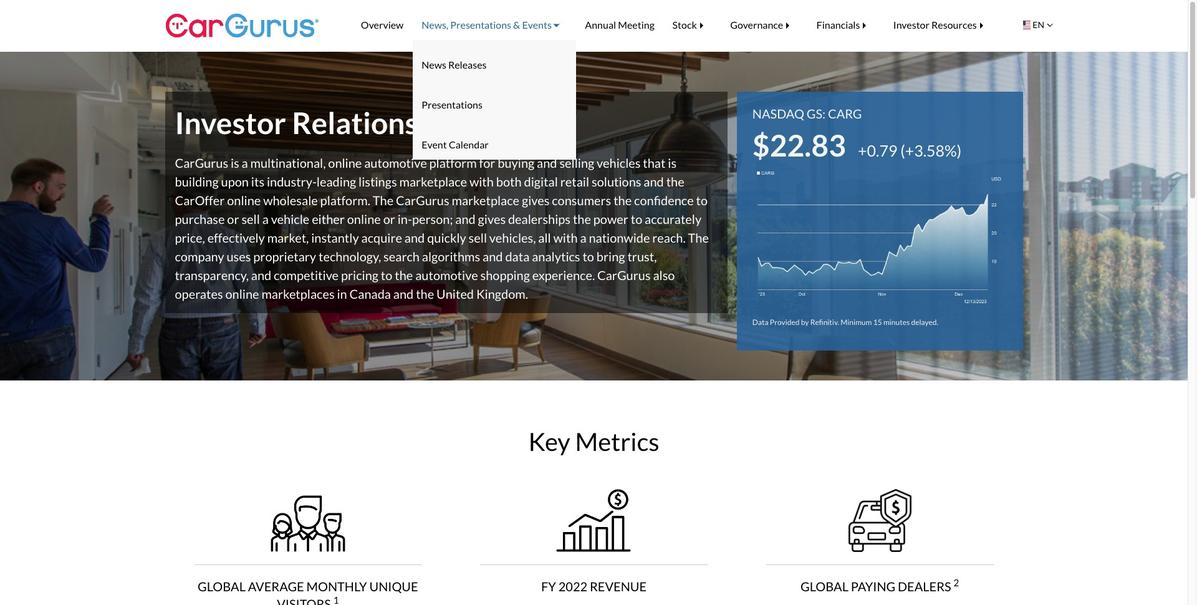 Task type: locate. For each thing, give the bounding box(es) containing it.
data provided by refinitiv. minimum 15 minutes delayed.
[[753, 317, 939, 327]]

to left bring
[[583, 249, 594, 264]]

building
[[175, 174, 219, 189]]

sell up effectively
[[242, 212, 260, 227]]

and down proprietary
[[251, 268, 271, 283]]

for
[[479, 155, 496, 170]]

2 global from the left
[[801, 579, 849, 594]]

annual meeting link
[[576, 10, 664, 40]]

annual
[[585, 19, 616, 31]]

menu inside menu bar
[[413, 40, 576, 160]]

1 horizontal spatial investor
[[894, 19, 930, 31]]

menu containing news releases
[[413, 40, 576, 160]]

online up leading
[[328, 155, 362, 170]]

multinational,
[[250, 155, 326, 170]]

0 horizontal spatial with
[[470, 174, 494, 189]]

automotive up "listings" on the top
[[364, 155, 427, 170]]

to
[[696, 193, 708, 208], [631, 212, 643, 227], [583, 249, 594, 264], [381, 268, 393, 283]]

cargurus
[[175, 155, 228, 170], [396, 193, 450, 208], [598, 268, 651, 283]]

marketplace
[[399, 174, 467, 189], [452, 193, 520, 208]]

sell right quickly
[[469, 230, 487, 245]]

a left vehicle
[[262, 212, 269, 227]]

vehicle
[[271, 212, 310, 227]]

cargurus up building
[[175, 155, 228, 170]]

menu
[[413, 40, 576, 160]]

wholesale
[[263, 193, 318, 208]]

1 horizontal spatial is
[[668, 155, 677, 170]]

global left the paying
[[801, 579, 849, 594]]

2 or from the left
[[383, 212, 395, 227]]

vehicles,
[[490, 230, 536, 245]]

or
[[227, 212, 239, 227], [383, 212, 395, 227]]

0 horizontal spatial gives
[[478, 212, 506, 227]]

0 horizontal spatial global
[[198, 579, 246, 594]]

online up acquire on the left top
[[347, 212, 381, 227]]

with down "for"
[[470, 174, 494, 189]]

global inside global average monthly unique visitors
[[198, 579, 246, 594]]

reach.
[[653, 230, 686, 245]]

global paying dealers 2
[[801, 577, 960, 594]]

1 vertical spatial automotive
[[416, 268, 478, 283]]

1 horizontal spatial or
[[383, 212, 395, 227]]

1 vertical spatial investor
[[175, 105, 286, 140]]

1 horizontal spatial global
[[801, 579, 849, 594]]

1 global from the left
[[198, 579, 246, 594]]

1 vertical spatial sell
[[469, 230, 487, 245]]

marketplaces
[[262, 286, 335, 301]]

the left the united
[[416, 286, 434, 301]]

power
[[594, 212, 629, 227]]

presentations inside "link"
[[422, 99, 483, 110]]

cargurus logo image
[[165, 0, 319, 51]]

is up upon on the left
[[231, 155, 239, 170]]

0 horizontal spatial the
[[373, 193, 394, 208]]

cargurus up person;
[[396, 193, 450, 208]]

overview link
[[352, 10, 413, 40]]

investor up upon on the left
[[175, 105, 286, 140]]

quickly
[[427, 230, 466, 245]]

pricing
[[341, 268, 379, 283]]

1 horizontal spatial the
[[688, 230, 709, 245]]

0 vertical spatial with
[[470, 174, 494, 189]]

releases
[[448, 59, 487, 70]]

investor inside menu bar
[[894, 19, 930, 31]]

a up analytics
[[580, 230, 587, 245]]

news, presentations & events link
[[413, 10, 576, 40]]

minimum
[[841, 317, 872, 327]]

and up quickly
[[456, 212, 476, 227]]

global for global paying dealers 2
[[801, 579, 849, 594]]

2 is from the left
[[668, 155, 677, 170]]

and up shopping at the left of the page
[[483, 249, 503, 264]]

the right reach.
[[688, 230, 709, 245]]

digital
[[524, 174, 558, 189]]

the down "listings" on the top
[[373, 193, 394, 208]]

market,
[[267, 230, 309, 245]]

both
[[496, 174, 522, 189]]

key
[[529, 427, 571, 457]]

0 horizontal spatial a
[[242, 155, 248, 170]]

gives up vehicles, at the left top of the page
[[478, 212, 506, 227]]

is right the that
[[668, 155, 677, 170]]

0 horizontal spatial or
[[227, 212, 239, 227]]

a up upon on the left
[[242, 155, 248, 170]]

the
[[373, 193, 394, 208], [688, 230, 709, 245]]

1 or from the left
[[227, 212, 239, 227]]

global left average
[[198, 579, 246, 594]]

or left in-
[[383, 212, 395, 227]]

data
[[753, 317, 769, 327]]

1 horizontal spatial cargurus
[[396, 193, 450, 208]]

proprietary
[[253, 249, 316, 264]]

global inside global paying dealers 2
[[801, 579, 849, 594]]

upon
[[221, 174, 249, 189]]

1 horizontal spatial sell
[[469, 230, 487, 245]]

news releases link
[[413, 50, 576, 80]]

the down solutions
[[614, 193, 632, 208]]

carg
[[828, 106, 862, 121]]

0 vertical spatial investor
[[894, 19, 930, 31]]

and
[[537, 155, 557, 170], [644, 174, 664, 189], [456, 212, 476, 227], [405, 230, 425, 245], [483, 249, 503, 264], [251, 268, 271, 283], [394, 286, 414, 301]]

investor left resources
[[894, 19, 930, 31]]

to up accurately
[[696, 193, 708, 208]]

solutions
[[592, 174, 642, 189]]

a
[[242, 155, 248, 170], [262, 212, 269, 227], [580, 230, 587, 245]]

presentations
[[451, 19, 512, 31], [422, 99, 483, 110]]

metrics
[[575, 427, 660, 457]]

governance link
[[722, 10, 808, 40]]

2 horizontal spatial a
[[580, 230, 587, 245]]

global for global average monthly unique visitors
[[198, 579, 246, 594]]

nasdaq
[[753, 106, 805, 121]]

nationwide
[[589, 230, 650, 245]]

cargurus down bring
[[598, 268, 651, 283]]

1 vertical spatial gives
[[478, 212, 506, 227]]

financials
[[817, 19, 860, 31]]

online down upon on the left
[[227, 193, 261, 208]]

marketplace down platform
[[399, 174, 467, 189]]

automotive
[[364, 155, 427, 170], [416, 268, 478, 283]]

0 horizontal spatial sell
[[242, 212, 260, 227]]

news
[[422, 59, 447, 70]]

menu bar
[[334, 0, 1020, 160]]

retail
[[561, 174, 590, 189]]

industry-
[[267, 174, 317, 189]]

0 horizontal spatial is
[[231, 155, 239, 170]]

financials link
[[808, 10, 885, 40]]

consumers
[[552, 193, 611, 208]]

relations
[[292, 105, 418, 140]]

minutes
[[884, 317, 910, 327]]

investor
[[894, 19, 930, 31], [175, 105, 286, 140]]

1 horizontal spatial with
[[554, 230, 578, 245]]

shopping
[[481, 268, 530, 283]]

1 horizontal spatial gives
[[522, 193, 550, 208]]

gives up dealerships
[[522, 193, 550, 208]]

bring
[[597, 249, 625, 264]]

nasdaq gs: carg $22.83 +0.79 (+3.58%)
[[753, 106, 962, 163]]

1 horizontal spatial a
[[262, 212, 269, 227]]

gives
[[522, 193, 550, 208], [478, 212, 506, 227]]

instantly
[[311, 230, 359, 245]]

marketplace down both
[[452, 193, 520, 208]]

united
[[437, 286, 474, 301]]

+0.79
[[858, 141, 898, 160]]

2 vertical spatial cargurus
[[598, 268, 651, 283]]

1 vertical spatial the
[[688, 230, 709, 245]]

0 vertical spatial gives
[[522, 193, 550, 208]]

presentations down news releases
[[422, 99, 483, 110]]

0 vertical spatial a
[[242, 155, 248, 170]]

automotive down algorithms on the top
[[416, 268, 478, 283]]

with right all
[[554, 230, 578, 245]]

2022
[[559, 579, 588, 594]]

fy
[[541, 579, 556, 594]]

online
[[328, 155, 362, 170], [227, 193, 261, 208], [347, 212, 381, 227], [225, 286, 259, 301]]

that
[[643, 155, 666, 170]]

2 vertical spatial a
[[580, 230, 587, 245]]

annual meeting
[[585, 19, 655, 31]]

or up effectively
[[227, 212, 239, 227]]

0 vertical spatial cargurus
[[175, 155, 228, 170]]

company
[[175, 249, 224, 264]]

and up digital
[[537, 155, 557, 170]]

and down in-
[[405, 230, 425, 245]]

technology,
[[319, 249, 381, 264]]

0 horizontal spatial investor
[[175, 105, 286, 140]]

in
[[337, 286, 347, 301]]

analytics
[[532, 249, 580, 264]]

presentations left the &
[[451, 19, 512, 31]]

1 vertical spatial presentations
[[422, 99, 483, 110]]



Task type: describe. For each thing, give the bounding box(es) containing it.
menu bar containing overview
[[334, 0, 1020, 160]]

either
[[312, 212, 345, 227]]

0 vertical spatial sell
[[242, 212, 260, 227]]

0 vertical spatial automotive
[[364, 155, 427, 170]]

the down search
[[395, 268, 413, 283]]

buying
[[498, 155, 535, 170]]

news, presentations & events
[[422, 19, 552, 31]]

1 vertical spatial cargurus
[[396, 193, 450, 208]]

platform.
[[320, 193, 370, 208]]

unique
[[370, 579, 418, 594]]

overview
[[361, 19, 404, 31]]

investor resources
[[894, 19, 977, 31]]

global average monthly unique visitors
[[198, 579, 418, 605]]

news releases
[[422, 59, 487, 70]]

investor for investor relations
[[175, 105, 286, 140]]

selling
[[560, 155, 595, 170]]

in-
[[398, 212, 412, 227]]

meeting
[[618, 19, 655, 31]]

by
[[801, 317, 809, 327]]

person;
[[412, 212, 453, 227]]

us image
[[1019, 21, 1031, 29]]

experience.
[[533, 268, 595, 283]]

15
[[874, 317, 882, 327]]

operates
[[175, 286, 223, 301]]

key metrics
[[529, 427, 660, 457]]

news,
[[422, 19, 449, 31]]

to up nationwide
[[631, 212, 643, 227]]

platform
[[429, 155, 477, 170]]

investor relations
[[175, 105, 418, 140]]

visitors
[[277, 596, 331, 605]]

1 vertical spatial a
[[262, 212, 269, 227]]

accurately
[[645, 212, 702, 227]]

2 horizontal spatial cargurus
[[598, 268, 651, 283]]

monthly
[[307, 579, 367, 594]]

purchase
[[175, 212, 225, 227]]

1 vertical spatial with
[[554, 230, 578, 245]]

0 vertical spatial presentations
[[451, 19, 512, 31]]

the down consumers
[[573, 212, 591, 227]]

(+3.58%)
[[901, 141, 962, 160]]

0 vertical spatial the
[[373, 193, 394, 208]]

and right 'canada'
[[394, 286, 414, 301]]

price,
[[175, 230, 205, 245]]

calendar
[[449, 138, 489, 150]]

refinitiv.
[[811, 317, 839, 327]]

cargurus is a multinational, online automotive platform for buying and selling vehicles that is building upon its industry-leading listings marketplace with both digital retail solutions and the caroffer online wholesale platform. the cargurus marketplace gives consumers the confidence to purchase or sell a vehicle either online or in-person; and gives dealerships the power to accurately price, effectively market, instantly acquire and quickly sell vehicles, all with a nationwide reach. the company uses proprietary technology, search algorithms and data analytics to bring trust, transparency, and competitive pricing to the automotive shopping experience. cargurus also operates online marketplaces in canada and the united kingdom.
[[175, 155, 709, 301]]

and down the that
[[644, 174, 664, 189]]

0 horizontal spatial cargurus
[[175, 155, 228, 170]]

dealerships
[[508, 212, 571, 227]]

online down transparency,
[[225, 286, 259, 301]]

average
[[248, 579, 304, 594]]

news, presentations & events menu item
[[413, 0, 576, 160]]

canada
[[350, 286, 391, 301]]

confidence
[[634, 193, 694, 208]]

provided
[[770, 317, 800, 327]]

investor resources link
[[885, 10, 1002, 40]]

0 vertical spatial marketplace
[[399, 174, 467, 189]]

presentations link
[[413, 90, 576, 120]]

governance
[[731, 19, 784, 31]]

effectively
[[207, 230, 265, 245]]

revenue
[[590, 579, 647, 594]]

all
[[538, 230, 551, 245]]

leading
[[317, 174, 356, 189]]

its
[[251, 174, 265, 189]]

event
[[422, 138, 447, 150]]

uses
[[227, 249, 251, 264]]

fy 2022 revenue
[[541, 579, 647, 594]]

gs:
[[807, 106, 826, 121]]

caroffer
[[175, 193, 225, 208]]

the up "confidence"
[[667, 174, 685, 189]]

data
[[505, 249, 530, 264]]

listings
[[359, 174, 397, 189]]

&
[[513, 19, 520, 31]]

events
[[522, 19, 552, 31]]

stock chart for carg image
[[753, 168, 1008, 304]]

competitive
[[274, 268, 339, 283]]

kingdom.
[[476, 286, 528, 301]]

acquire
[[361, 230, 402, 245]]

stock
[[673, 19, 697, 31]]

paying
[[851, 579, 896, 594]]

event calendar
[[422, 138, 489, 150]]

to down search
[[381, 268, 393, 283]]

resources
[[932, 19, 977, 31]]

1 is from the left
[[231, 155, 239, 170]]

delayed.
[[912, 317, 939, 327]]

algorithms
[[422, 249, 480, 264]]

investor for investor resources
[[894, 19, 930, 31]]

trust,
[[628, 249, 657, 264]]

$22.83
[[753, 127, 846, 163]]

also
[[653, 268, 675, 283]]

event calendar link
[[413, 130, 576, 160]]

en button
[[1013, 7, 1060, 43]]

1 vertical spatial marketplace
[[452, 193, 520, 208]]



Task type: vqa. For each thing, say whether or not it's contained in the screenshot.
+0.79
yes



